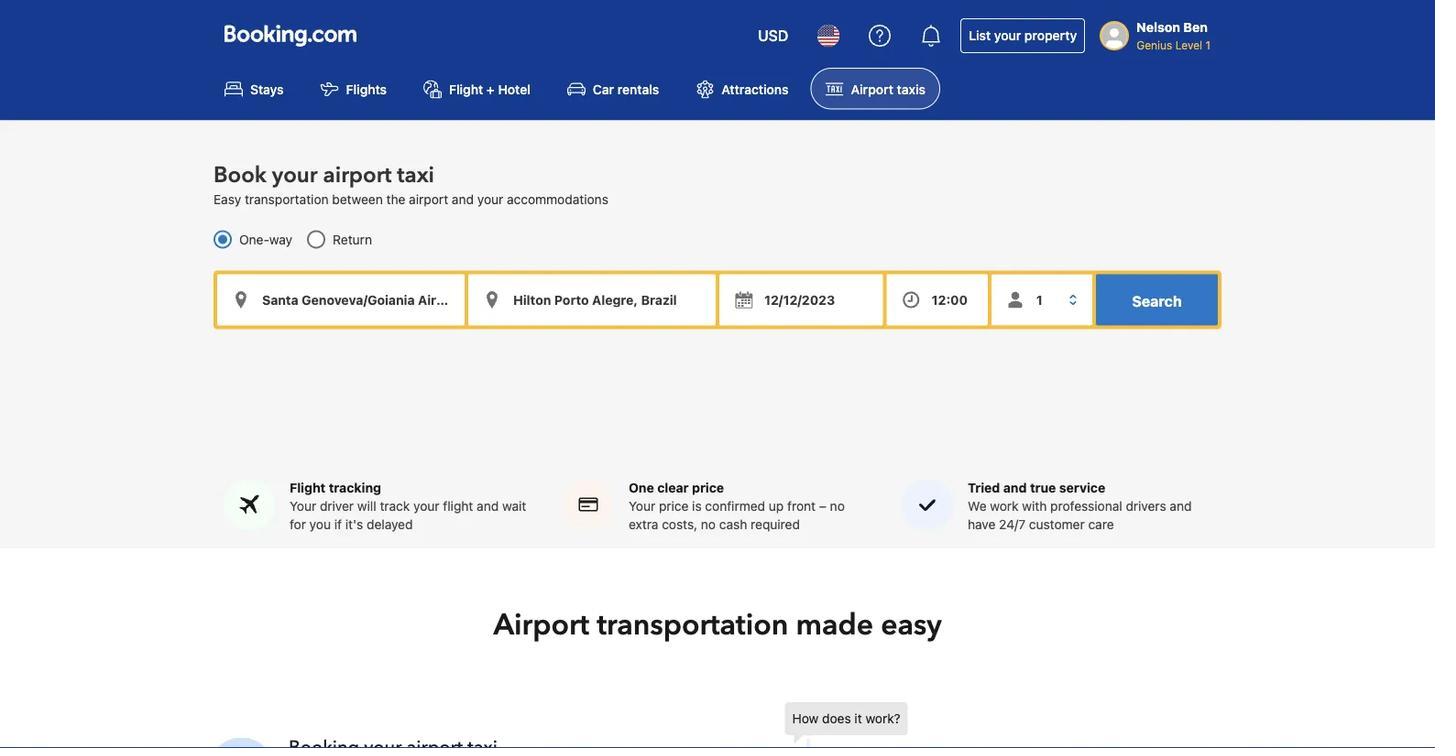 Task type: describe. For each thing, give the bounding box(es) containing it.
how
[[793, 712, 819, 727]]

search button
[[1096, 274, 1218, 326]]

list
[[969, 28, 991, 43]]

return
[[333, 232, 372, 247]]

airport taxis link
[[811, 68, 940, 109]]

and inside flight tracking your driver will track your flight and wait for you if it's delayed
[[477, 499, 499, 514]]

car rentals
[[593, 81, 659, 97]]

your inside flight tracking your driver will track your flight and wait for you if it's delayed
[[414, 499, 440, 514]]

service
[[1060, 481, 1106, 496]]

for
[[290, 518, 306, 533]]

flights
[[346, 81, 387, 97]]

tracking
[[329, 481, 381, 496]]

airport for airport transportation made easy
[[494, 606, 590, 646]]

will
[[357, 499, 376, 514]]

car rentals link
[[553, 68, 674, 109]]

way
[[269, 232, 293, 247]]

search
[[1132, 292, 1182, 310]]

made
[[796, 606, 874, 646]]

12:00 button
[[887, 274, 988, 326]]

one-way
[[239, 232, 293, 247]]

flight + hotel link
[[409, 68, 545, 109]]

customer
[[1029, 518, 1085, 533]]

stays
[[250, 81, 284, 97]]

your inside flight tracking your driver will track your flight and wait for you if it's delayed
[[290, 499, 316, 514]]

required
[[751, 518, 800, 533]]

1
[[1206, 39, 1211, 51]]

Enter pick-up location text field
[[217, 274, 465, 326]]

accommodations
[[507, 191, 609, 207]]

property
[[1025, 28, 1077, 43]]

flight for flight tracking your driver will track your flight and wait for you if it's delayed
[[290, 481, 326, 496]]

your right book
[[272, 160, 318, 190]]

driver
[[320, 499, 354, 514]]

flight
[[443, 499, 473, 514]]

work
[[990, 499, 1019, 514]]

have
[[968, 518, 996, 533]]

0 horizontal spatial booking airport taxi image
[[209, 739, 274, 749]]

easy
[[881, 606, 942, 646]]

confirmed
[[705, 499, 766, 514]]

track
[[380, 499, 410, 514]]

list your property link
[[961, 18, 1086, 53]]

1 horizontal spatial no
[[830, 499, 845, 514]]

12/12/2023
[[765, 292, 835, 307]]

1 horizontal spatial airport
[[409, 191, 448, 207]]

extra
[[629, 518, 659, 533]]

if
[[334, 518, 342, 533]]

nelson
[[1137, 20, 1181, 35]]

one clear price your price is confirmed up front – no extra costs, no cash required
[[629, 481, 845, 533]]

genius
[[1137, 39, 1173, 51]]

flights link
[[306, 68, 402, 109]]

level
[[1176, 39, 1203, 51]]

12/12/2023 button
[[720, 274, 883, 326]]

professional
[[1051, 499, 1123, 514]]

airport transportation made easy
[[494, 606, 942, 646]]

rentals
[[618, 81, 659, 97]]

your right the list
[[995, 28, 1022, 43]]



Task type: vqa. For each thing, say whether or not it's contained in the screenshot.
We'll show you stays where you can have the entire place to yourself icon
no



Task type: locate. For each thing, give the bounding box(es) containing it.
flight
[[449, 81, 483, 97], [290, 481, 326, 496]]

car
[[593, 81, 614, 97]]

one
[[629, 481, 654, 496]]

12:00
[[932, 292, 968, 307]]

we
[[968, 499, 987, 514]]

your right track
[[414, 499, 440, 514]]

1 vertical spatial airport
[[409, 191, 448, 207]]

and right the
[[452, 191, 474, 207]]

0 vertical spatial airport
[[323, 160, 392, 190]]

price up "is"
[[692, 481, 724, 496]]

your left accommodations
[[477, 191, 504, 207]]

hotel
[[498, 81, 531, 97]]

24/7
[[999, 518, 1026, 533]]

your up for
[[290, 499, 316, 514]]

and
[[452, 191, 474, 207], [1004, 481, 1027, 496], [477, 499, 499, 514], [1170, 499, 1192, 514]]

1 horizontal spatial booking airport taxi image
[[785, 703, 1170, 749]]

front
[[788, 499, 816, 514]]

the
[[386, 191, 406, 207]]

and left wait
[[477, 499, 499, 514]]

no
[[830, 499, 845, 514], [701, 518, 716, 533]]

tried
[[968, 481, 1000, 496]]

1 vertical spatial transportation
[[597, 606, 789, 646]]

your inside one clear price your price is confirmed up front – no extra costs, no cash required
[[629, 499, 656, 514]]

airport for airport taxis
[[851, 81, 894, 97]]

1 horizontal spatial flight
[[449, 81, 483, 97]]

no right –
[[830, 499, 845, 514]]

airport taxis
[[851, 81, 926, 97]]

you
[[310, 518, 331, 533]]

0 horizontal spatial price
[[659, 499, 689, 514]]

flight + hotel
[[449, 81, 531, 97]]

taxis
[[897, 81, 926, 97]]

and inside book your airport taxi easy transportation between the airport and your accommodations
[[452, 191, 474, 207]]

booking airport taxi image
[[785, 703, 1170, 749], [209, 739, 274, 749]]

0 vertical spatial transportation
[[245, 191, 329, 207]]

and right drivers
[[1170, 499, 1192, 514]]

work?
[[866, 712, 901, 727]]

airport up between
[[323, 160, 392, 190]]

does
[[822, 712, 851, 727]]

wait
[[502, 499, 526, 514]]

no down "is"
[[701, 518, 716, 533]]

airport
[[851, 81, 894, 97], [494, 606, 590, 646]]

1 horizontal spatial your
[[629, 499, 656, 514]]

attractions
[[722, 81, 789, 97]]

flight inside flight tracking your driver will track your flight and wait for you if it's delayed
[[290, 481, 326, 496]]

booking.com online hotel reservations image
[[225, 25, 357, 47]]

attractions link
[[681, 68, 804, 109]]

it's
[[345, 518, 363, 533]]

–
[[819, 499, 827, 514]]

0 vertical spatial no
[[830, 499, 845, 514]]

your
[[995, 28, 1022, 43], [272, 160, 318, 190], [477, 191, 504, 207], [414, 499, 440, 514]]

1 vertical spatial no
[[701, 518, 716, 533]]

flight left +
[[449, 81, 483, 97]]

0 horizontal spatial flight
[[290, 481, 326, 496]]

delayed
[[367, 518, 413, 533]]

clear
[[657, 481, 689, 496]]

between
[[332, 191, 383, 207]]

+
[[487, 81, 495, 97]]

tried and true service we work with professional drivers and have 24/7 customer care
[[968, 481, 1192, 533]]

Enter destination text field
[[468, 274, 716, 326]]

usd button
[[747, 14, 800, 58]]

book
[[214, 160, 267, 190]]

care
[[1089, 518, 1114, 533]]

1 horizontal spatial transportation
[[597, 606, 789, 646]]

1 vertical spatial price
[[659, 499, 689, 514]]

0 vertical spatial price
[[692, 481, 724, 496]]

0 vertical spatial flight
[[449, 81, 483, 97]]

cash
[[720, 518, 747, 533]]

nelson ben genius level 1
[[1137, 20, 1211, 51]]

price
[[692, 481, 724, 496], [659, 499, 689, 514]]

taxi
[[397, 160, 435, 190]]

1 your from the left
[[290, 499, 316, 514]]

flight tracking your driver will track your flight and wait for you if it's delayed
[[290, 481, 526, 533]]

flight for flight + hotel
[[449, 81, 483, 97]]

0 horizontal spatial airport
[[323, 160, 392, 190]]

0 horizontal spatial airport
[[494, 606, 590, 646]]

costs,
[[662, 518, 698, 533]]

0 horizontal spatial transportation
[[245, 191, 329, 207]]

is
[[692, 499, 702, 514]]

1 horizontal spatial airport
[[851, 81, 894, 97]]

list your property
[[969, 28, 1077, 43]]

and up work
[[1004, 481, 1027, 496]]

book your airport taxi easy transportation between the airport and your accommodations
[[214, 160, 609, 207]]

up
[[769, 499, 784, 514]]

with
[[1022, 499, 1047, 514]]

your down "one"
[[629, 499, 656, 514]]

it
[[855, 712, 862, 727]]

0 vertical spatial airport
[[851, 81, 894, 97]]

0 horizontal spatial your
[[290, 499, 316, 514]]

1 vertical spatial airport
[[494, 606, 590, 646]]

flight up driver
[[290, 481, 326, 496]]

ben
[[1184, 20, 1208, 35]]

transportation
[[245, 191, 329, 207], [597, 606, 789, 646]]

your
[[290, 499, 316, 514], [629, 499, 656, 514]]

price down the clear
[[659, 499, 689, 514]]

airport down "taxi"
[[409, 191, 448, 207]]

0 horizontal spatial no
[[701, 518, 716, 533]]

drivers
[[1126, 499, 1167, 514]]

stays link
[[210, 68, 298, 109]]

2 your from the left
[[629, 499, 656, 514]]

airport
[[323, 160, 392, 190], [409, 191, 448, 207]]

1 vertical spatial flight
[[290, 481, 326, 496]]

transportation inside book your airport taxi easy transportation between the airport and your accommodations
[[245, 191, 329, 207]]

one-
[[239, 232, 269, 247]]

1 horizontal spatial price
[[692, 481, 724, 496]]

true
[[1030, 481, 1056, 496]]

easy
[[214, 191, 241, 207]]

usd
[[758, 27, 789, 44]]

how does it work?
[[793, 712, 901, 727]]



